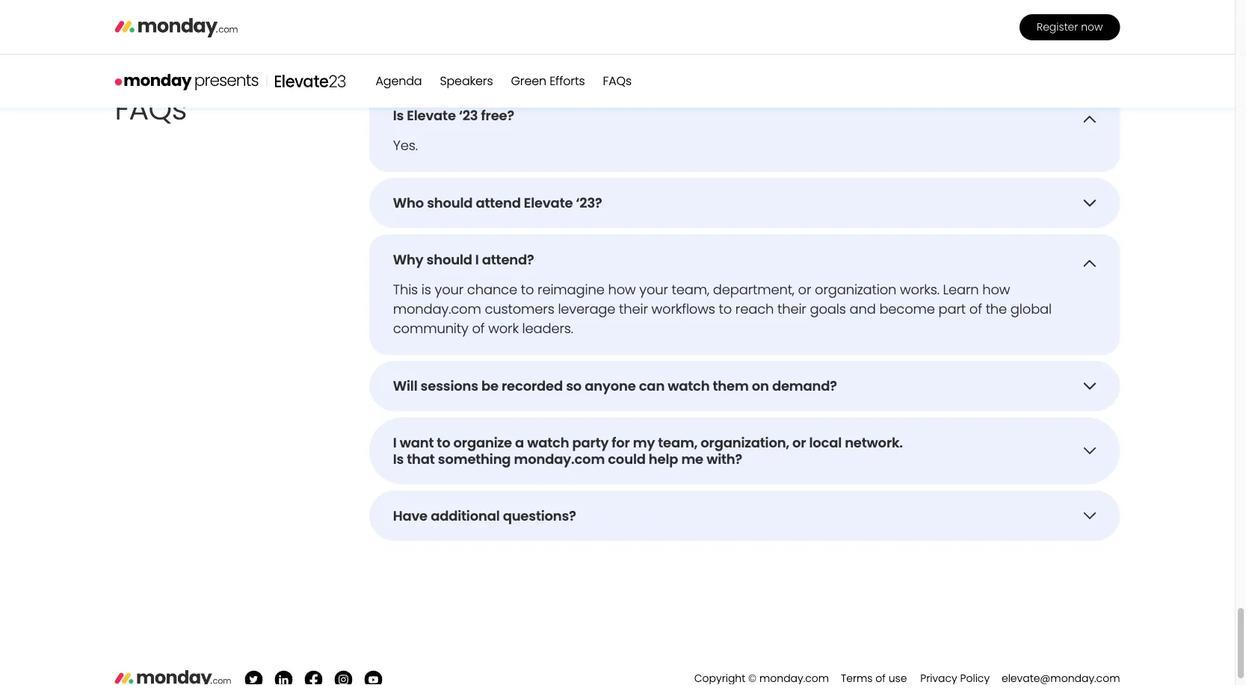 Task type: locate. For each thing, give the bounding box(es) containing it.
should for why
[[427, 251, 473, 270]]

or
[[798, 281, 812, 300], [793, 434, 806, 453]]

1 horizontal spatial i
[[476, 251, 479, 270]]

of left the the
[[970, 300, 983, 319]]

i want to organize a watch party for my team, organization, or local network. is that something monday.com could help me with?
[[393, 434, 903, 470]]

speakers link
[[440, 73, 493, 89]]

team, up workflows on the top right
[[672, 281, 710, 300]]

0 vertical spatial monday.com
[[393, 300, 481, 319]]

0 vertical spatial is
[[393, 106, 404, 125]]

efforts
[[550, 73, 585, 89]]

the
[[986, 300, 1008, 319]]

2 your from the left
[[640, 281, 669, 300]]

i left 'attend?'
[[476, 251, 479, 270]]

0 horizontal spatial watch
[[527, 434, 569, 453]]

agenda link
[[376, 73, 422, 89]]

0 vertical spatial watch
[[668, 377, 710, 396]]

should
[[427, 194, 473, 213], [427, 251, 473, 270]]

2 how from the left
[[983, 281, 1011, 300]]

watch right can
[[668, 377, 710, 396]]

how up leverage
[[608, 281, 636, 300]]

to right want
[[437, 434, 451, 453]]

'23
[[459, 106, 478, 125]]

0 horizontal spatial i
[[393, 434, 397, 453]]

something
[[438, 451, 511, 470]]

to up customers at the left top of the page
[[521, 281, 534, 300]]

attend
[[476, 194, 521, 213]]

that
[[407, 451, 435, 470]]

your right is
[[435, 281, 464, 300]]

1 vertical spatial or
[[793, 434, 806, 453]]

monday.com
[[393, 300, 481, 319], [514, 451, 605, 470]]

me
[[682, 451, 704, 470]]

or up goals
[[798, 281, 812, 300]]

1 vertical spatial of
[[472, 320, 485, 339]]

vod logo image
[[115, 73, 259, 91]]

organization,
[[701, 434, 790, 453]]

goals
[[810, 300, 846, 319]]

leaders.
[[522, 320, 574, 339]]

reimagine
[[538, 281, 605, 300]]

1 vertical spatial watch
[[527, 434, 569, 453]]

part
[[939, 300, 966, 319]]

1 vertical spatial monday.com
[[514, 451, 605, 470]]

faqs
[[603, 73, 632, 89], [115, 88, 187, 130]]

of left work
[[472, 320, 485, 339]]

monday.com inside i want to organize a watch party for my team, organization, or local network. is that something monday.com could help me with?
[[514, 451, 605, 470]]

0 horizontal spatial their
[[619, 300, 648, 319]]

0 vertical spatial should
[[427, 194, 473, 213]]

their
[[619, 300, 648, 319], [778, 300, 807, 319]]

0 horizontal spatial of
[[472, 320, 485, 339]]

0 horizontal spatial to
[[437, 434, 451, 453]]

0 horizontal spatial elevate
[[407, 106, 456, 125]]

green efforts link
[[511, 73, 585, 89]]

this
[[393, 281, 418, 300]]

elevate23 image
[[275, 75, 346, 87]]

how
[[608, 281, 636, 300], [983, 281, 1011, 300]]

recorded
[[502, 377, 563, 396]]

is left that
[[393, 451, 404, 470]]

should up is
[[427, 251, 473, 270]]

and
[[850, 300, 876, 319]]

to
[[521, 281, 534, 300], [719, 300, 732, 319], [437, 434, 451, 453]]

0 vertical spatial or
[[798, 281, 812, 300]]

or left local at the bottom
[[793, 434, 806, 453]]

i left want
[[393, 434, 397, 453]]

their right leverage
[[619, 300, 648, 319]]

additional
[[431, 507, 500, 526]]

1 horizontal spatial watch
[[668, 377, 710, 396]]

elevate left '23
[[407, 106, 456, 125]]

elevate
[[407, 106, 456, 125], [524, 194, 573, 213]]

1 horizontal spatial how
[[983, 281, 1011, 300]]

leverage
[[558, 300, 616, 319]]

can
[[639, 377, 665, 396]]

local
[[810, 434, 842, 453]]

1 vertical spatial elevate
[[524, 194, 573, 213]]

is
[[393, 106, 404, 125], [393, 451, 404, 470]]

your up workflows on the top right
[[640, 281, 669, 300]]

0 vertical spatial to
[[521, 281, 534, 300]]

monday.com up questions?
[[514, 451, 605, 470]]

watch right the a
[[527, 434, 569, 453]]

is up the yes. on the top of the page
[[393, 106, 404, 125]]

network.
[[845, 434, 903, 453]]

1 vertical spatial i
[[393, 434, 397, 453]]

2 horizontal spatial to
[[719, 300, 732, 319]]

want
[[400, 434, 434, 453]]

party
[[573, 434, 609, 453]]

0 horizontal spatial monday.com
[[393, 300, 481, 319]]

why should i attend?
[[393, 251, 534, 270]]

a
[[515, 434, 524, 453]]

works.
[[901, 281, 940, 300]]

or inside i want to organize a watch party for my team, organization, or local network. is that something monday.com could help me with?
[[793, 434, 806, 453]]

team, right my
[[658, 434, 698, 453]]

to left reach
[[719, 300, 732, 319]]

1 horizontal spatial your
[[640, 281, 669, 300]]

register now
[[1037, 20, 1104, 34]]

0 horizontal spatial your
[[435, 281, 464, 300]]

monday.com up community at the top left of the page
[[393, 300, 481, 319]]

to inside i want to organize a watch party for my team, organization, or local network. is that something monday.com could help me with?
[[437, 434, 451, 453]]

should for who
[[427, 194, 473, 213]]

0 horizontal spatial how
[[608, 281, 636, 300]]

who
[[393, 194, 424, 213]]

1 horizontal spatial monday.com
[[514, 451, 605, 470]]

0 vertical spatial elevate
[[407, 106, 456, 125]]

0 vertical spatial team,
[[672, 281, 710, 300]]

is elevate '23 free?
[[393, 106, 515, 125]]

1 vertical spatial should
[[427, 251, 473, 270]]

i
[[476, 251, 479, 270], [393, 434, 397, 453]]

anyone
[[585, 377, 636, 396]]

work
[[489, 320, 519, 339]]

their left goals
[[778, 300, 807, 319]]

2 is from the top
[[393, 451, 404, 470]]

1 horizontal spatial their
[[778, 300, 807, 319]]

watch
[[668, 377, 710, 396], [527, 434, 569, 453]]

have additional questions?
[[393, 507, 576, 526]]

watch inside i want to organize a watch party for my team, organization, or local network. is that something monday.com could help me with?
[[527, 434, 569, 453]]

how up the the
[[983, 281, 1011, 300]]

questions?
[[503, 507, 576, 526]]

should right who
[[427, 194, 473, 213]]

chance
[[467, 281, 518, 300]]

your
[[435, 281, 464, 300], [640, 281, 669, 300]]

of
[[970, 300, 983, 319], [472, 320, 485, 339]]

2 their from the left
[[778, 300, 807, 319]]

1 horizontal spatial of
[[970, 300, 983, 319]]

1 vertical spatial team,
[[658, 434, 698, 453]]

green
[[511, 73, 547, 89]]

2 vertical spatial to
[[437, 434, 451, 453]]

elevate left the '23?
[[524, 194, 573, 213]]

team,
[[672, 281, 710, 300], [658, 434, 698, 453]]

1 vertical spatial is
[[393, 451, 404, 470]]

1 horizontal spatial elevate
[[524, 194, 573, 213]]



Task type: vqa. For each thing, say whether or not it's contained in the screenshot.
team, inside This is your chance to reimagine how your team, department, or organization works. Learn how monday.com customers leverage their workflows to reach their goals and become part of the global community of work leaders.
yes



Task type: describe. For each thing, give the bounding box(es) containing it.
so
[[566, 377, 582, 396]]

will sessions be recorded so anyone can watch them on demand?
[[393, 377, 838, 396]]

1 your from the left
[[435, 281, 464, 300]]

sessions
[[421, 377, 479, 396]]

learn
[[944, 281, 979, 300]]

is inside i want to organize a watch party for my team, organization, or local network. is that something monday.com could help me with?
[[393, 451, 404, 470]]

community
[[393, 320, 469, 339]]

with?
[[707, 451, 743, 470]]

1 is from the top
[[393, 106, 404, 125]]

or inside this is your chance to reimagine how your team, department, or organization works. learn how monday.com customers leverage their workflows to reach their goals and become part of the global community of work leaders.
[[798, 281, 812, 300]]

speakers
[[440, 73, 493, 89]]

register
[[1037, 20, 1079, 34]]

organization
[[815, 281, 897, 300]]

0 vertical spatial of
[[970, 300, 983, 319]]

global
[[1011, 300, 1052, 319]]

attend?
[[482, 251, 534, 270]]

this is your chance to reimagine how your team, department, or organization works. learn how monday.com customers leverage their workflows to reach their goals and become part of the global community of work leaders.
[[393, 281, 1052, 339]]

on
[[752, 377, 769, 396]]

team, inside this is your chance to reimagine how your team, department, or organization works. learn how monday.com customers leverage their workflows to reach their goals and become part of the global community of work leaders.
[[672, 281, 710, 300]]

my
[[633, 434, 655, 453]]

0 horizontal spatial faqs
[[115, 88, 187, 130]]

have
[[393, 507, 428, 526]]

faqs link
[[603, 73, 632, 89]]

0 vertical spatial i
[[476, 251, 479, 270]]

for
[[612, 434, 630, 453]]

could
[[608, 451, 646, 470]]

now
[[1082, 20, 1104, 34]]

is
[[422, 281, 431, 300]]

agenda
[[376, 73, 422, 89]]

become
[[880, 300, 936, 319]]

why
[[393, 251, 424, 270]]

1 horizontal spatial to
[[521, 281, 534, 300]]

free?
[[481, 106, 515, 125]]

1 horizontal spatial faqs
[[603, 73, 632, 89]]

reach
[[736, 300, 774, 319]]

1 vertical spatial to
[[719, 300, 732, 319]]

workflows
[[652, 300, 716, 319]]

team, inside i want to organize a watch party for my team, organization, or local network. is that something monday.com could help me with?
[[658, 434, 698, 453]]

department,
[[713, 281, 795, 300]]

monday.com inside this is your chance to reimagine how your team, department, or organization works. learn how monday.com customers leverage their workflows to reach their goals and become part of the global community of work leaders.
[[393, 300, 481, 319]]

help
[[649, 451, 679, 470]]

1 how from the left
[[608, 281, 636, 300]]

will
[[393, 377, 418, 396]]

who should attend elevate '23?
[[393, 194, 602, 213]]

yes.
[[393, 136, 418, 155]]

customers
[[485, 300, 555, 319]]

'23?
[[576, 194, 602, 213]]

demand?
[[773, 377, 838, 396]]

i inside i want to organize a watch party for my team, organization, or local network. is that something monday.com could help me with?
[[393, 434, 397, 453]]

them
[[713, 377, 749, 396]]

organize
[[454, 434, 512, 453]]

1 their from the left
[[619, 300, 648, 319]]

green efforts
[[511, 73, 585, 89]]

be
[[482, 377, 499, 396]]



